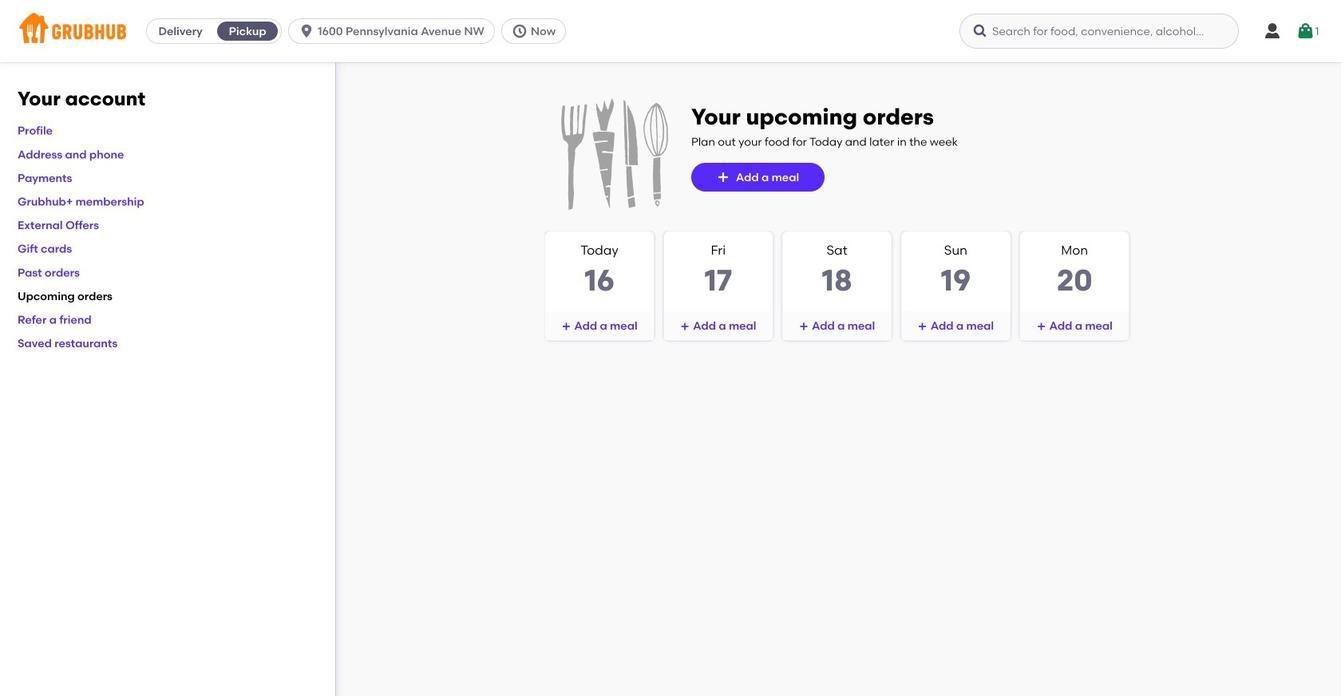 Task type: locate. For each thing, give the bounding box(es) containing it.
svg image
[[299, 23, 315, 39], [562, 322, 571, 332], [918, 322, 928, 332], [1037, 322, 1047, 332]]

svg image
[[1263, 22, 1283, 41], [1297, 22, 1316, 41], [512, 23, 528, 39], [973, 23, 989, 39], [717, 171, 730, 184], [681, 322, 690, 332], [799, 322, 809, 332]]



Task type: describe. For each thing, give the bounding box(es) containing it.
Search for food, convenience, alcohol... search field
[[960, 14, 1240, 49]]

svg image inside main navigation navigation
[[299, 23, 315, 39]]

main navigation navigation
[[0, 0, 1342, 62]]



Task type: vqa. For each thing, say whether or not it's contained in the screenshot.
svg image
yes



